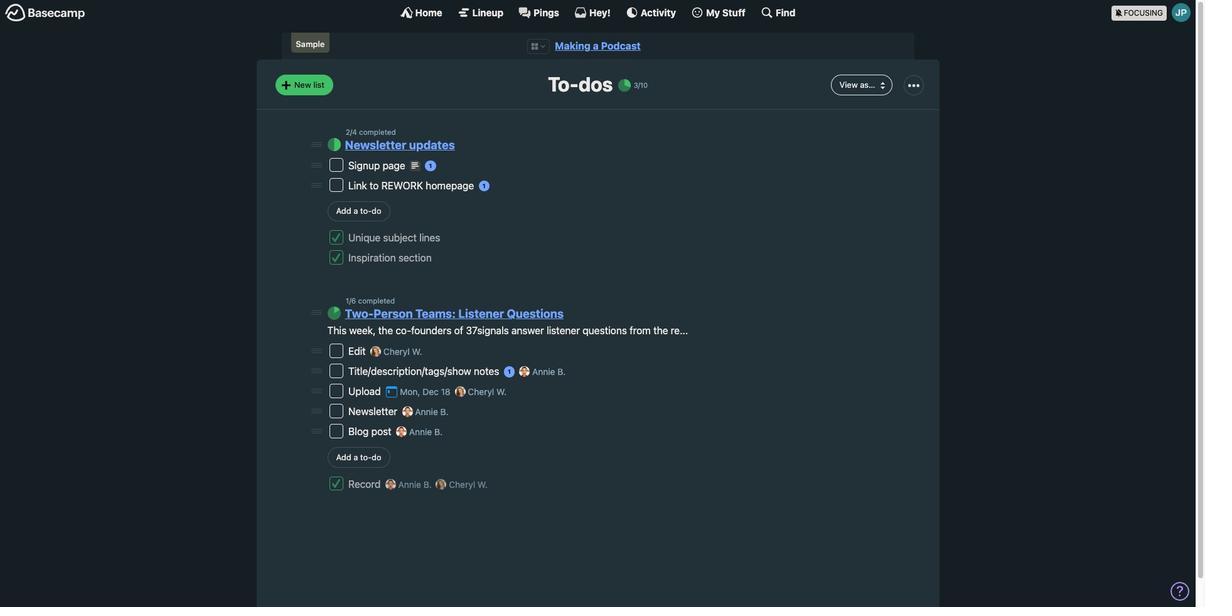 Task type: describe. For each thing, give the bounding box(es) containing it.
1 vertical spatial cheryl w.
[[468, 387, 507, 398]]

find button
[[761, 6, 796, 19]]

add a to-do for second add a to-do button from the top
[[336, 453, 382, 463]]

two-person teams: listener questions
[[345, 307, 564, 321]]

unique subject lines link
[[348, 233, 440, 244]]

0 vertical spatial cheryl w.
[[384, 347, 422, 357]]

b. for newsletter's annie b. link
[[441, 407, 449, 418]]

1 inside link to rework homepage 1
[[483, 183, 486, 189]]

w. for cheryl walters icon at the left of page
[[497, 387, 507, 398]]

1 horizontal spatial annie bryan image
[[519, 367, 530, 378]]

2 add a to-do button from the top
[[327, 448, 390, 468]]

focusing button
[[1112, 0, 1196, 24]]

0 vertical spatial a
[[593, 40, 599, 51]]

week,
[[349, 325, 376, 337]]

cheryl walters image
[[455, 387, 466, 398]]

2/4 completed
[[346, 128, 396, 137]]

annie for annie b. link to the top
[[532, 367, 555, 378]]

1 add a to-do button from the top
[[327, 201, 390, 222]]

focusing
[[1124, 8, 1164, 17]]

37signals
[[466, 325, 509, 337]]

listener
[[459, 307, 504, 321]]

1/6
[[346, 297, 356, 305]]

cheryl w. link for cheryl walters icon at the left of page
[[468, 387, 507, 398]]

newsletter updates
[[345, 138, 455, 152]]

2 vertical spatial w.
[[478, 480, 488, 490]]

newsletter for newsletter updates
[[345, 138, 407, 152]]

page
[[383, 160, 405, 171]]

0 vertical spatial 1
[[429, 162, 432, 169]]

b. for annie b. link related to blog post
[[435, 427, 443, 438]]

activity link
[[626, 6, 676, 19]]

completed for newsletter
[[359, 128, 396, 137]]

1 horizontal spatial cheryl walters image
[[436, 480, 447, 490]]

lines
[[419, 233, 440, 244]]

teams:
[[416, 307, 456, 321]]

lineup
[[473, 7, 504, 18]]

two-person teams: listener questions link
[[345, 307, 564, 321]]

0 horizontal spatial annie bryan image
[[385, 480, 396, 490]]

edit link
[[348, 346, 369, 357]]

title/description/tags/show
[[348, 366, 471, 378]]

new list link
[[275, 75, 333, 95]]

newsletter link
[[348, 406, 400, 418]]

pings button
[[519, 6, 559, 19]]

blog
[[348, 427, 369, 438]]

cheryl for cheryl w. link related to cheryl walters icon at the left of page
[[468, 387, 494, 398]]

link
[[348, 180, 367, 191]]

home link
[[400, 6, 442, 19]]

18
[[441, 387, 451, 398]]

2 vertical spatial cheryl w.
[[447, 480, 488, 490]]

updates
[[409, 138, 455, 152]]

founders
[[411, 325, 452, 337]]

homepage
[[426, 180, 474, 191]]

answer
[[512, 325, 544, 337]]

activity
[[641, 7, 676, 18]]

cheryl for cheryl w. link corresponding to cheryl walters image to the left
[[384, 347, 410, 357]]

person
[[374, 307, 413, 321]]

james peterson image
[[1172, 3, 1191, 22]]

signup page
[[348, 160, 408, 171]]

rework
[[382, 180, 423, 191]]

podcast
[[601, 40, 641, 51]]

1 link for person
[[504, 367, 515, 378]]

this
[[327, 325, 347, 337]]

inspiration section link
[[348, 253, 432, 264]]

0 vertical spatial 1 link
[[425, 161, 436, 172]]

1/6 completed link
[[346, 297, 395, 305]]

co-
[[396, 325, 411, 337]]

annie for annie b. link related to blog post
[[409, 427, 432, 438]]

my
[[706, 7, 720, 18]]

view as… button
[[831, 75, 893, 95]]

record link
[[348, 479, 383, 490]]

1 vertical spatial a
[[354, 206, 358, 216]]

section
[[399, 253, 432, 264]]

main element
[[0, 0, 1196, 24]]

link to rework homepage 1
[[348, 180, 486, 191]]

2/4
[[346, 128, 357, 137]]

3/10
[[634, 81, 648, 89]]

questions
[[507, 307, 564, 321]]

dos
[[579, 72, 613, 96]]

two-
[[345, 307, 374, 321]]

mon, dec 18
[[400, 387, 451, 398]]

to-
[[548, 72, 579, 96]]

subject
[[383, 233, 417, 244]]

annie bryan image for newsletter
[[402, 407, 413, 418]]

b. for annie b. link to the top
[[558, 367, 566, 378]]

new
[[294, 80, 311, 90]]

annie b. link for blog post
[[409, 427, 443, 438]]

my stuff button
[[691, 6, 746, 19]]

unique subject lines
[[348, 233, 440, 244]]

annie bryan image for blog post
[[396, 427, 407, 438]]

2 vertical spatial cheryl
[[449, 480, 475, 490]]

upload
[[348, 386, 384, 398]]

find
[[776, 7, 796, 18]]

unique
[[348, 233, 381, 244]]

do for second add a to-do button from the top
[[372, 453, 382, 463]]

annie b. for newsletter's annie b. link
[[415, 407, 449, 418]]

from
[[630, 325, 651, 337]]



Task type: locate. For each thing, give the bounding box(es) containing it.
edit
[[348, 346, 369, 357]]

to
[[370, 180, 379, 191]]

cheryl w.
[[384, 347, 422, 357], [468, 387, 507, 398], [447, 480, 488, 490]]

post
[[371, 427, 392, 438]]

a down the link
[[354, 206, 358, 216]]

0 vertical spatial add a to-do button
[[327, 201, 390, 222]]

to-
[[360, 206, 372, 216], [360, 453, 372, 463]]

annie b.
[[532, 367, 566, 378], [415, 407, 449, 418], [409, 427, 443, 438], [396, 480, 434, 490]]

my stuff
[[706, 7, 746, 18]]

cheryl walters image
[[371, 347, 381, 357], [436, 480, 447, 490]]

add a to-do button down the link
[[327, 201, 390, 222]]

to- down blog post link
[[360, 453, 372, 463]]

0 horizontal spatial the
[[378, 325, 393, 337]]

2 vertical spatial a
[[354, 453, 358, 463]]

making a podcast
[[555, 40, 641, 51]]

add for 1st add a to-do button
[[336, 206, 351, 216]]

0 vertical spatial cheryl
[[384, 347, 410, 357]]

making a podcast link
[[555, 40, 641, 51]]

0 vertical spatial completed
[[359, 128, 396, 137]]

1 horizontal spatial the
[[654, 325, 668, 337]]

1 horizontal spatial 1 link
[[479, 181, 490, 192]]

0 vertical spatial newsletter
[[345, 138, 407, 152]]

annie down mon, dec 18
[[415, 407, 438, 418]]

annie b. link for newsletter
[[415, 407, 449, 418]]

questions
[[583, 325, 627, 337]]

upload link
[[348, 386, 384, 398]]

to-dos
[[548, 72, 613, 96]]

annie bryan image
[[519, 367, 530, 378], [385, 480, 396, 490]]

completed up newsletter updates
[[359, 128, 396, 137]]

cheryl
[[384, 347, 410, 357], [468, 387, 494, 398], [449, 480, 475, 490]]

sample element
[[291, 33, 330, 53]]

new list
[[294, 80, 325, 90]]

a
[[593, 40, 599, 51], [354, 206, 358, 216], [354, 453, 358, 463]]

breadcrumb element
[[282, 33, 915, 60]]

do for 1st add a to-do button
[[372, 206, 382, 216]]

annie right record link
[[398, 480, 421, 490]]

sample
[[296, 39, 325, 49]]

add a to-do button down blog
[[327, 448, 390, 468]]

cheryl w. link for cheryl walters image to the left
[[384, 347, 422, 357]]

1 vertical spatial cheryl
[[468, 387, 494, 398]]

0 vertical spatial w.
[[412, 347, 422, 357]]

do down post
[[372, 453, 382, 463]]

2 horizontal spatial 1 link
[[504, 367, 515, 378]]

0 horizontal spatial 1
[[429, 162, 432, 169]]

annie bryan image
[[402, 407, 413, 418], [396, 427, 407, 438]]

add down blog
[[336, 453, 351, 463]]

signup
[[348, 160, 380, 171]]

view
[[840, 80, 858, 90]]

0 horizontal spatial 1 link
[[425, 161, 436, 172]]

1 add a to-do from the top
[[336, 206, 382, 216]]

2 vertical spatial 1 link
[[504, 367, 515, 378]]

blog post link
[[348, 427, 394, 438]]

annie right post
[[409, 427, 432, 438]]

0 horizontal spatial cheryl w. link
[[384, 347, 422, 357]]

1 vertical spatial cheryl walters image
[[436, 480, 447, 490]]

add a to-do button
[[327, 201, 390, 222], [327, 448, 390, 468]]

0 vertical spatial annie b. link
[[532, 367, 566, 378]]

add a to-do down the link
[[336, 206, 382, 216]]

1 right notes
[[508, 369, 511, 376]]

completed
[[359, 128, 396, 137], [358, 297, 395, 305]]

1 add from the top
[[336, 206, 351, 216]]

1 vertical spatial to-
[[360, 453, 372, 463]]

1 horizontal spatial w.
[[478, 480, 488, 490]]

the
[[378, 325, 393, 337], [654, 325, 668, 337]]

annie bryan image right post
[[396, 427, 407, 438]]

the left re...
[[654, 325, 668, 337]]

notes
[[474, 366, 499, 378]]

add a to-do down blog
[[336, 453, 382, 463]]

2 horizontal spatial 1
[[508, 369, 511, 376]]

mon,
[[400, 387, 420, 398]]

newsletter for newsletter link in the bottom of the page
[[348, 406, 400, 418]]

lineup link
[[458, 6, 504, 19]]

as…
[[860, 80, 876, 90]]

1 the from the left
[[378, 325, 393, 337]]

of
[[454, 325, 464, 337]]

annie
[[532, 367, 555, 378], [415, 407, 438, 418], [409, 427, 432, 438], [398, 480, 421, 490]]

do down the to at the left top
[[372, 206, 382, 216]]

1 inside title/description/tags/show notes 1
[[508, 369, 511, 376]]

stuff
[[723, 7, 746, 18]]

1/6 completed
[[346, 297, 395, 305]]

re...
[[671, 325, 688, 337]]

cheryl w. link
[[384, 347, 422, 357], [468, 387, 507, 398]]

0 vertical spatial annie bryan image
[[402, 407, 413, 418]]

0 vertical spatial add
[[336, 206, 351, 216]]

2 add from the top
[[336, 453, 351, 463]]

signup page link
[[348, 160, 408, 171]]

annie bryan image right record link
[[385, 480, 396, 490]]

newsletter
[[345, 138, 407, 152], [348, 406, 400, 418]]

listener
[[547, 325, 580, 337]]

1 vertical spatial completed
[[358, 297, 395, 305]]

1 vertical spatial 1 link
[[479, 181, 490, 192]]

1 vertical spatial do
[[372, 453, 382, 463]]

newsletter down 2/4 completed link
[[345, 138, 407, 152]]

add
[[336, 206, 351, 216], [336, 453, 351, 463]]

2/4 completed link
[[346, 128, 396, 137]]

0 vertical spatial do
[[372, 206, 382, 216]]

b.
[[558, 367, 566, 378], [441, 407, 449, 418], [435, 427, 443, 438], [424, 480, 432, 490]]

inspiration section
[[348, 253, 432, 264]]

2 do from the top
[[372, 453, 382, 463]]

1 right homepage
[[483, 183, 486, 189]]

0 vertical spatial cheryl walters image
[[371, 347, 381, 357]]

annie b. link down listener
[[532, 367, 566, 378]]

0 vertical spatial cheryl w. link
[[384, 347, 422, 357]]

1 to- from the top
[[360, 206, 372, 216]]

hey! button
[[574, 6, 611, 19]]

cheryl w. link down notes
[[468, 387, 507, 398]]

1 link down updates
[[425, 161, 436, 172]]

annie b. down listener
[[532, 367, 566, 378]]

a right the making
[[593, 40, 599, 51]]

2 the from the left
[[654, 325, 668, 337]]

annie b. down dec
[[415, 407, 449, 418]]

w. for cheryl walters image to the left
[[412, 347, 422, 357]]

pings
[[534, 7, 559, 18]]

1 vertical spatial 1
[[483, 183, 486, 189]]

this week, the co-founders of 37signals answer listener questions from the re...
[[327, 325, 688, 337]]

title/description/tags/show notes 1
[[348, 366, 511, 378]]

inspiration
[[348, 253, 396, 264]]

w.
[[412, 347, 422, 357], [497, 387, 507, 398], [478, 480, 488, 490]]

add down the link
[[336, 206, 351, 216]]

annie b. link down mon, dec 18
[[409, 427, 443, 438]]

title/description/tags/show notes link
[[348, 366, 502, 378]]

0 vertical spatial add a to-do
[[336, 206, 382, 216]]

1 horizontal spatial 1
[[483, 183, 486, 189]]

to- for 1st add a to-do button
[[360, 206, 372, 216]]

annie b. for annie b. link related to blog post
[[409, 427, 443, 438]]

completed for two-
[[358, 297, 395, 305]]

link to rework homepage link
[[348, 180, 477, 191]]

0 horizontal spatial cheryl walters image
[[371, 347, 381, 357]]

2 to- from the top
[[360, 453, 372, 463]]

newsletter updates link
[[345, 138, 455, 152]]

2 vertical spatial 1
[[508, 369, 511, 376]]

to- for second add a to-do button from the top
[[360, 453, 372, 463]]

1 do from the top
[[372, 206, 382, 216]]

1 vertical spatial add a to-do
[[336, 453, 382, 463]]

1 vertical spatial w.
[[497, 387, 507, 398]]

add a to-do for 1st add a to-do button
[[336, 206, 382, 216]]

1 vertical spatial add
[[336, 453, 351, 463]]

1 horizontal spatial cheryl w. link
[[468, 387, 507, 398]]

1 vertical spatial newsletter
[[348, 406, 400, 418]]

1 vertical spatial cheryl w. link
[[468, 387, 507, 398]]

a down blog
[[354, 453, 358, 463]]

1 down updates
[[429, 162, 432, 169]]

annie down answer
[[532, 367, 555, 378]]

annie for newsletter's annie b. link
[[415, 407, 438, 418]]

add for second add a to-do button from the top
[[336, 453, 351, 463]]

1 link right homepage
[[479, 181, 490, 192]]

hey!
[[590, 7, 611, 18]]

switch accounts image
[[5, 3, 85, 23]]

0 vertical spatial annie bryan image
[[519, 367, 530, 378]]

0 horizontal spatial w.
[[412, 347, 422, 357]]

1 vertical spatial annie bryan image
[[396, 427, 407, 438]]

the left "co-"
[[378, 325, 393, 337]]

home
[[415, 7, 442, 18]]

2 vertical spatial annie b. link
[[409, 427, 443, 438]]

list
[[313, 80, 325, 90]]

to- down the to at the left top
[[360, 206, 372, 216]]

annie b. for annie b. link to the top
[[532, 367, 566, 378]]

completed up "person"
[[358, 297, 395, 305]]

cheryl w. link up "title/description/tags/show"
[[384, 347, 422, 357]]

1 vertical spatial annie bryan image
[[385, 480, 396, 490]]

annie bryan image right notes
[[519, 367, 530, 378]]

1 link right notes
[[504, 367, 515, 378]]

view as…
[[840, 80, 876, 90]]

dec
[[423, 387, 439, 398]]

record
[[348, 479, 383, 490]]

mon, dec 18 link
[[386, 387, 451, 398]]

annie b. down mon, dec 18
[[409, 427, 443, 438]]

this week, the co-founders of 37signals answer listener questions from the re... link
[[327, 325, 688, 337]]

newsletter up blog post
[[348, 406, 400, 418]]

blog post
[[348, 427, 394, 438]]

1
[[429, 162, 432, 169], [483, 183, 486, 189], [508, 369, 511, 376]]

annie b. link down dec
[[415, 407, 449, 418]]

1 link for updates
[[479, 181, 490, 192]]

annie bryan image down mon,
[[402, 407, 413, 418]]

2 add a to-do from the top
[[336, 453, 382, 463]]

annie b. right record link
[[396, 480, 434, 490]]

1 vertical spatial annie b. link
[[415, 407, 449, 418]]

2 horizontal spatial w.
[[497, 387, 507, 398]]

making
[[555, 40, 591, 51]]

1 vertical spatial add a to-do button
[[327, 448, 390, 468]]

0 vertical spatial to-
[[360, 206, 372, 216]]



Task type: vqa. For each thing, say whether or not it's contained in the screenshot.


